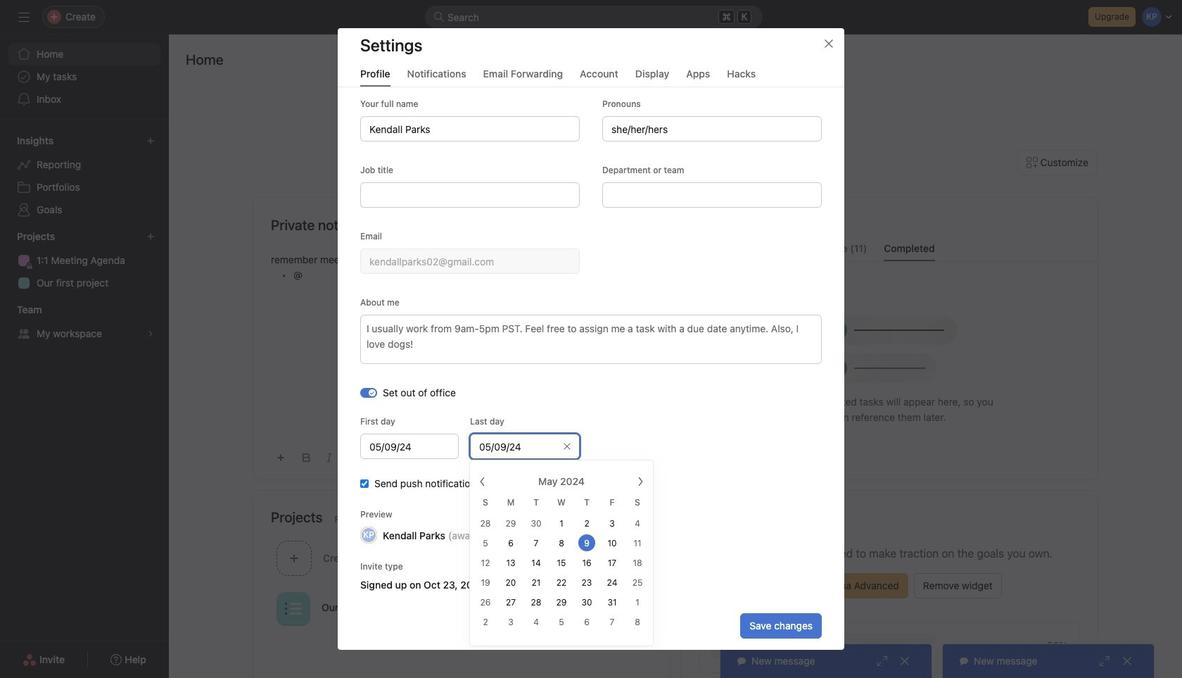 Task type: locate. For each thing, give the bounding box(es) containing it.
None text field
[[360, 434, 459, 459]]

numbered list image
[[438, 453, 446, 462]]

bold image
[[303, 453, 311, 462]]

expand new message image
[[877, 655, 889, 667]]

1 horizontal spatial close image
[[1122, 655, 1134, 667]]

I usually work from 9am-5pm PST. Feel free to assign me a task with a due date anytime. Also, I love dogs! text field
[[360, 315, 822, 364]]

close image
[[900, 655, 911, 667], [1122, 655, 1134, 667]]

global element
[[0, 34, 169, 119]]

people image
[[476, 550, 493, 566]]

0 horizontal spatial close image
[[900, 655, 911, 667]]

2 close image from the left
[[1122, 655, 1134, 667]]

close image right expand new message image
[[900, 655, 911, 667]]

document
[[271, 252, 653, 436]]

None checkbox
[[360, 479, 369, 488]]

at mention image
[[553, 452, 564, 463]]

None text field
[[360, 116, 580, 142], [360, 182, 580, 208], [603, 182, 822, 208], [360, 249, 580, 274], [360, 116, 580, 142], [360, 182, 580, 208], [603, 182, 822, 208], [360, 249, 580, 274]]

bulleted list image
[[415, 453, 424, 462]]

clear date image
[[563, 442, 572, 451]]

list image
[[285, 600, 302, 617]]

close image right expand new message icon
[[1122, 655, 1134, 667]]

projects element
[[0, 224, 169, 297]]

switch
[[360, 388, 377, 397]]

1 close image from the left
[[900, 655, 911, 667]]

toolbar
[[271, 441, 653, 473]]

Third-person pronouns (e.g. she/her/hers) text field
[[603, 116, 822, 142]]



Task type: vqa. For each thing, say whether or not it's contained in the screenshot.
first list item from the bottom of the page
no



Task type: describe. For each thing, give the bounding box(es) containing it.
expand new message image
[[1100, 655, 1111, 667]]

previous month image
[[477, 476, 489, 487]]

increase list indent image
[[483, 453, 491, 462]]

italics image
[[325, 453, 334, 462]]

close image
[[824, 38, 835, 49]]

teams element
[[0, 297, 169, 348]]

link image
[[506, 453, 514, 462]]

prominent image
[[434, 11, 445, 23]]

Optional text field
[[470, 434, 580, 459]]

hide sidebar image
[[18, 11, 30, 23]]

next month image
[[635, 476, 646, 487]]

close image for expand new message image
[[900, 655, 911, 667]]

close image for expand new message icon
[[1122, 655, 1134, 667]]

insights element
[[0, 128, 169, 224]]

strikethrough image
[[370, 453, 379, 462]]

code image
[[393, 453, 401, 462]]

decrease list indent image
[[460, 453, 469, 462]]



